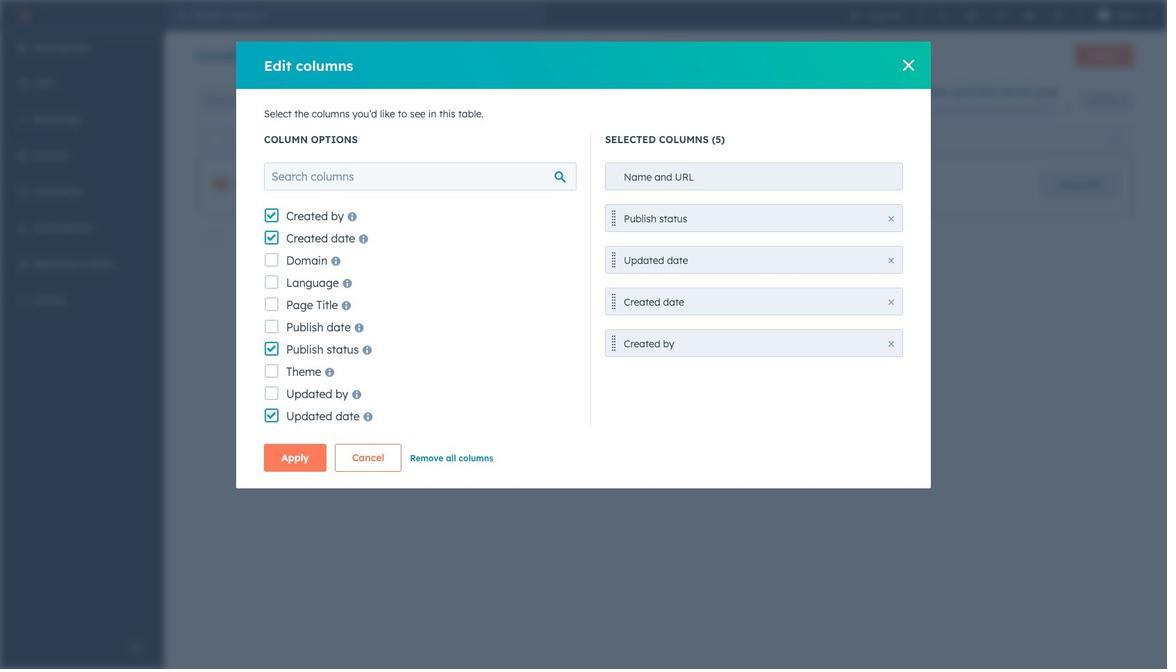 Task type: locate. For each thing, give the bounding box(es) containing it.
menu
[[840, 0, 1159, 31], [0, 31, 164, 634]]

1 press to sort. element from the left
[[659, 134, 664, 146]]

close image
[[903, 60, 914, 71], [1063, 104, 1072, 113], [889, 258, 894, 263], [889, 299, 894, 305], [889, 341, 894, 347]]

close image
[[889, 216, 894, 222]]

Search content search field
[[197, 87, 406, 115]]

progress bar
[[909, 104, 921, 115]]

Search HubSpot search field
[[186, 4, 546, 26]]

dialog
[[236, 42, 931, 488]]

0 horizontal spatial press to sort. element
[[659, 134, 664, 146]]

banner
[[197, 40, 1134, 72]]

press to sort. element
[[659, 134, 664, 146], [1111, 134, 1117, 146]]

2 press to sort. element from the left
[[1111, 134, 1117, 146]]

press to sort. image
[[1111, 134, 1117, 143]]

1 horizontal spatial press to sort. element
[[1111, 134, 1117, 146]]



Task type: vqa. For each thing, say whether or not it's contained in the screenshot.
the Prev button
no



Task type: describe. For each thing, give the bounding box(es) containing it.
pagination navigation
[[554, 281, 680, 299]]

press to sort. image
[[659, 134, 664, 143]]

Search columns search field
[[264, 163, 577, 190]]

help image
[[995, 10, 1006, 21]]

howard n/a image
[[1098, 10, 1109, 21]]

marketplaces image
[[966, 10, 977, 21]]

settings image
[[1024, 10, 1035, 21]]

0 horizontal spatial menu
[[0, 31, 164, 634]]

notifications image
[[1053, 10, 1064, 21]]

1 horizontal spatial menu
[[840, 0, 1159, 31]]



